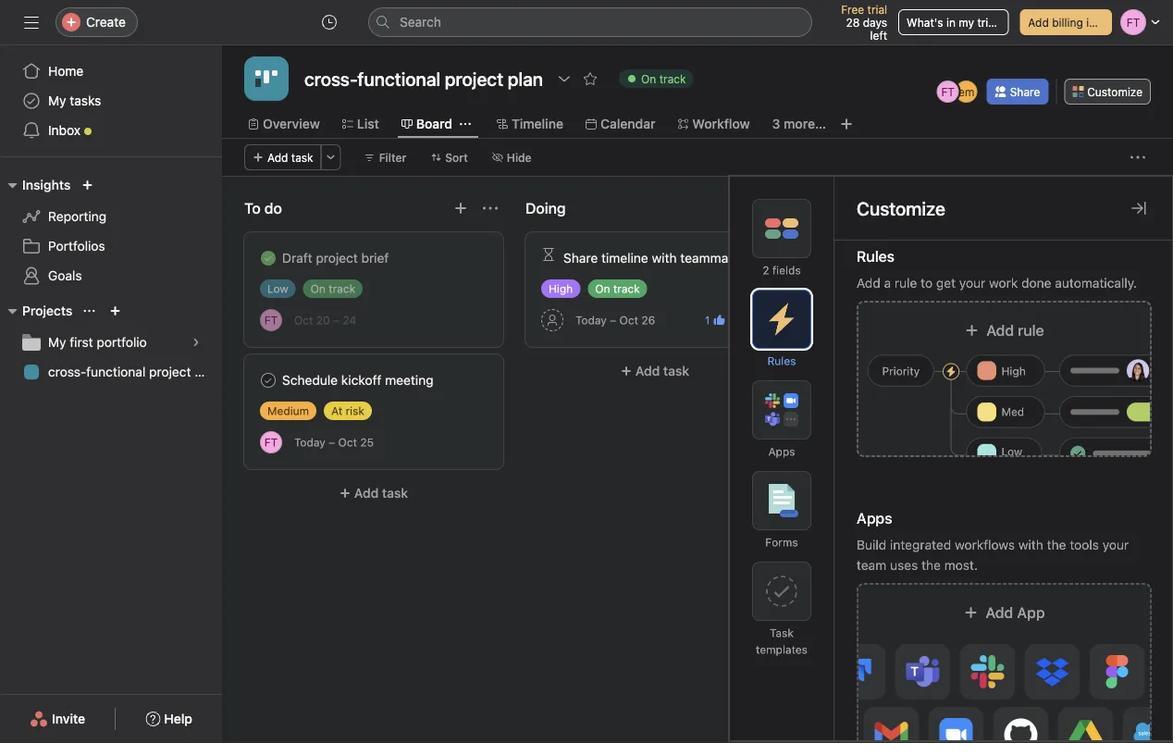 Task type: vqa. For each thing, say whether or not it's contained in the screenshot.
Workflow
yes



Task type: describe. For each thing, give the bounding box(es) containing it.
plan
[[195, 364, 220, 380]]

first
[[70, 335, 93, 350]]

workflow
[[693, 116, 750, 131]]

1 horizontal spatial high
[[1002, 365, 1026, 378]]

ft button for draft project brief
[[260, 309, 282, 331]]

projects element
[[0, 294, 222, 391]]

projects
[[22, 303, 73, 318]]

board link
[[402, 114, 453, 134]]

sort button
[[422, 144, 477, 170]]

oct for share timeline with teammates
[[620, 314, 639, 327]]

close details image
[[1132, 201, 1147, 216]]

list link
[[342, 114, 379, 134]]

automatically.
[[1056, 275, 1138, 291]]

0 horizontal spatial with
[[652, 250, 677, 266]]

on for doing
[[595, 282, 611, 295]]

more section actions image
[[483, 201, 498, 216]]

on track button
[[611, 66, 702, 92]]

add inside button
[[1118, 199, 1146, 217]]

forms
[[766, 536, 799, 549]]

medium
[[268, 405, 309, 417]]

my for my first portfolio
[[48, 335, 66, 350]]

home link
[[11, 56, 211, 86]]

Completed checkbox
[[257, 247, 280, 269]]

invite button
[[18, 703, 97, 736]]

add task for bottom the add task button
[[354, 486, 408, 501]]

new project or portfolio image
[[110, 305, 121, 317]]

3
[[773, 116, 781, 131]]

– for schedule kickoff meeting
[[329, 436, 335, 449]]

1 vertical spatial task
[[664, 363, 690, 379]]

2 fields
[[763, 264, 801, 277]]

tools
[[1070, 537, 1100, 553]]

1 1 from the left
[[705, 314, 710, 327]]

filter button
[[356, 144, 415, 170]]

share for share
[[1011, 85, 1041, 98]]

to
[[921, 275, 933, 291]]

share button
[[987, 79, 1049, 105]]

on track for doing
[[595, 282, 640, 295]]

1 horizontal spatial the
[[1048, 537, 1067, 553]]

brief
[[362, 250, 389, 266]]

add left a at right
[[857, 275, 881, 291]]

add down '26'
[[636, 363, 660, 379]]

hide button
[[484, 144, 540, 170]]

tab actions image
[[460, 118, 471, 130]]

schedule
[[282, 373, 338, 388]]

goals link
[[11, 261, 211, 291]]

1 vertical spatial customize
[[857, 197, 946, 219]]

28
[[846, 16, 860, 29]]

my for my tasks
[[48, 93, 66, 108]]

2 vertical spatial task
[[382, 486, 408, 501]]

my tasks link
[[11, 86, 211, 116]]

cross-functional project plan link
[[11, 357, 220, 387]]

add task for the add task button to the top
[[268, 151, 313, 164]]

inbox
[[48, 123, 81, 138]]

on track for to do
[[311, 282, 356, 295]]

0 vertical spatial add task button
[[244, 144, 322, 170]]

add down "overview" link
[[268, 151, 288, 164]]

1 1 button from the left
[[702, 311, 729, 330]]

reporting
[[48, 209, 107, 224]]

workflow link
[[678, 114, 750, 134]]

1 vertical spatial the
[[922, 558, 941, 573]]

reporting link
[[11, 202, 211, 231]]

add tab image
[[839, 117, 854, 131]]

task
[[770, 627, 794, 640]]

task templates
[[756, 627, 808, 656]]

insights
[[22, 177, 71, 193]]

1 horizontal spatial rules
[[857, 248, 895, 265]]

oct 20 – 24
[[294, 314, 357, 327]]

26
[[642, 314, 656, 327]]

more…
[[784, 116, 827, 131]]

free
[[842, 3, 865, 16]]

track for to do
[[329, 282, 356, 295]]

portfolios
[[48, 238, 105, 254]]

functional
[[86, 364, 146, 380]]

add rule
[[987, 322, 1045, 339]]

add left "billing"
[[1029, 16, 1050, 29]]

days
[[863, 16, 888, 29]]

my
[[959, 16, 975, 29]]

templates
[[756, 643, 808, 656]]

search list box
[[368, 7, 813, 37]]

oct for schedule kickoff meeting
[[338, 436, 357, 449]]

0 vertical spatial ft
[[942, 85, 955, 98]]

overview link
[[248, 114, 320, 134]]

global element
[[0, 45, 222, 156]]

2
[[763, 264, 770, 277]]

1 vertical spatial apps
[[857, 510, 893, 527]]

show options, current sort, top image
[[84, 305, 95, 317]]

create
[[86, 14, 126, 30]]

trial?
[[978, 16, 1004, 29]]

what's in my trial? button
[[899, 9, 1009, 35]]

0 horizontal spatial rules
[[768, 355, 797, 367]]

timeline
[[512, 116, 564, 131]]

priority
[[883, 365, 920, 378]]

in
[[947, 16, 956, 29]]

schedule kickoff meeting
[[282, 373, 434, 388]]

0 horizontal spatial oct
[[294, 314, 313, 327]]

get
[[937, 275, 956, 291]]

1 vertical spatial add task button
[[526, 355, 785, 388]]

cross-
[[48, 364, 86, 380]]

add app button
[[857, 583, 1153, 743]]

sort
[[446, 151, 468, 164]]

your inside build integrated workflows with the tools your team uses the most.
[[1103, 537, 1130, 553]]

info
[[1087, 16, 1107, 29]]

0 horizontal spatial your
[[960, 275, 986, 291]]

hide sidebar image
[[24, 15, 39, 30]]

timeline link
[[497, 114, 564, 134]]

completed image
[[257, 369, 280, 392]]

med
[[1002, 405, 1025, 418]]

em
[[959, 85, 975, 98]]

most.
[[945, 558, 978, 573]]

integrated
[[891, 537, 952, 553]]

calendar link
[[586, 114, 656, 134]]

timeline
[[602, 250, 649, 266]]

cross-functional project plan
[[48, 364, 220, 380]]

free trial 28 days left
[[842, 3, 888, 42]]



Task type: locate. For each thing, give the bounding box(es) containing it.
1 vertical spatial add task
[[636, 363, 690, 379]]

the
[[1048, 537, 1067, 553], [922, 558, 941, 573]]

completed image
[[257, 247, 280, 269]]

my first portfolio link
[[11, 328, 211, 357]]

create button
[[56, 7, 138, 37]]

2 1 button from the left
[[729, 311, 769, 330]]

0 vertical spatial task
[[291, 151, 313, 164]]

track down 'timeline'
[[614, 282, 640, 295]]

uses
[[891, 558, 919, 573]]

1 vertical spatial today
[[294, 436, 326, 449]]

2 my from the top
[[48, 335, 66, 350]]

1 horizontal spatial low
[[1002, 445, 1023, 458]]

add task down overview
[[268, 151, 313, 164]]

1 horizontal spatial apps
[[857, 510, 893, 527]]

2 ft button from the top
[[260, 431, 282, 454]]

with right 'timeline'
[[652, 250, 677, 266]]

0 vertical spatial project
[[316, 250, 358, 266]]

today for share
[[576, 314, 607, 327]]

add task for middle the add task button
[[636, 363, 690, 379]]

rule down done
[[1018, 322, 1045, 339]]

history image
[[322, 15, 337, 30]]

2 vertical spatial add task button
[[244, 477, 504, 510]]

today down the medium
[[294, 436, 326, 449]]

on track down draft project brief
[[311, 282, 356, 295]]

ft button left 20
[[260, 309, 282, 331]]

ft left em
[[942, 85, 955, 98]]

with right workflows
[[1019, 537, 1044, 553]]

customize up a at right
[[857, 197, 946, 219]]

1 vertical spatial my
[[48, 335, 66, 350]]

ft button
[[260, 309, 282, 331], [260, 431, 282, 454]]

ft for draft project brief
[[265, 314, 278, 327]]

on up calendar
[[642, 72, 657, 85]]

add task down '26'
[[636, 363, 690, 379]]

help button
[[134, 703, 205, 736]]

high
[[549, 282, 573, 295], [1002, 365, 1026, 378]]

1 horizontal spatial today
[[576, 314, 607, 327]]

24
[[343, 314, 357, 327]]

search
[[400, 14, 441, 30]]

– left 24
[[333, 314, 340, 327]]

add left sec
[[1118, 199, 1146, 217]]

– down at
[[329, 436, 335, 449]]

1 horizontal spatial with
[[1019, 537, 1044, 553]]

2 horizontal spatial on track
[[642, 72, 686, 85]]

more actions image
[[325, 152, 337, 163]]

insights button
[[0, 174, 71, 196]]

track
[[660, 72, 686, 85], [329, 282, 356, 295], [614, 282, 640, 295]]

low down completed image
[[268, 282, 289, 295]]

1
[[705, 314, 710, 327], [734, 314, 739, 327]]

– for share timeline with teammates
[[610, 314, 617, 327]]

track for doing
[[614, 282, 640, 295]]

1 vertical spatial rules
[[768, 355, 797, 367]]

dependencies image
[[542, 247, 556, 262]]

inbox link
[[11, 116, 211, 145]]

3 more…
[[773, 116, 827, 131]]

1 vertical spatial your
[[1103, 537, 1130, 553]]

on for to do
[[311, 282, 326, 295]]

today for schedule
[[294, 436, 326, 449]]

0 vertical spatial apps
[[769, 445, 796, 458]]

1 horizontal spatial track
[[614, 282, 640, 295]]

1 horizontal spatial customize
[[1088, 85, 1143, 98]]

0 vertical spatial ft button
[[260, 309, 282, 331]]

add billing info
[[1029, 16, 1107, 29]]

0 vertical spatial low
[[268, 282, 289, 295]]

portfolio
[[97, 335, 147, 350]]

today left '26'
[[576, 314, 607, 327]]

goals
[[48, 268, 82, 283]]

my left tasks
[[48, 93, 66, 108]]

new image
[[82, 180, 93, 191]]

ft down the medium
[[265, 436, 278, 449]]

1 my from the top
[[48, 93, 66, 108]]

app
[[1018, 604, 1046, 622]]

high down the dependencies 'icon'
[[549, 282, 573, 295]]

on inside dropdown button
[[642, 72, 657, 85]]

risk
[[346, 405, 365, 417]]

a
[[885, 275, 892, 291]]

see details, my first portfolio image
[[191, 337, 202, 348]]

2 horizontal spatial add task
[[636, 363, 690, 379]]

low
[[268, 282, 289, 295], [1002, 445, 1023, 458]]

0 horizontal spatial apps
[[769, 445, 796, 458]]

workflows
[[955, 537, 1016, 553]]

sec
[[1150, 199, 1174, 217]]

track up the workflow link
[[660, 72, 686, 85]]

meeting
[[385, 373, 434, 388]]

share inside "button"
[[1011, 85, 1041, 98]]

0 horizontal spatial add task
[[268, 151, 313, 164]]

oct left '26'
[[620, 314, 639, 327]]

1 button down teammates
[[702, 311, 729, 330]]

on
[[642, 72, 657, 85], [311, 282, 326, 295], [595, 282, 611, 295]]

None text field
[[300, 62, 548, 95]]

hide
[[507, 151, 532, 164]]

tasks
[[70, 93, 101, 108]]

ft button down the medium
[[260, 431, 282, 454]]

show options image
[[557, 71, 572, 86]]

the left tools
[[1048, 537, 1067, 553]]

1 horizontal spatial task
[[382, 486, 408, 501]]

add task button down '26'
[[526, 355, 785, 388]]

2 horizontal spatial task
[[664, 363, 690, 379]]

1 vertical spatial high
[[1002, 365, 1026, 378]]

1 horizontal spatial oct
[[338, 436, 357, 449]]

add down work
[[987, 322, 1015, 339]]

add down 25
[[354, 486, 379, 501]]

filter
[[379, 151, 407, 164]]

your right tools
[[1103, 537, 1130, 553]]

0 vertical spatial share
[[1011, 85, 1041, 98]]

customize up more actions icon
[[1088, 85, 1143, 98]]

on track
[[642, 72, 686, 85], [311, 282, 356, 295], [595, 282, 640, 295]]

1 horizontal spatial share
[[1011, 85, 1041, 98]]

1 vertical spatial low
[[1002, 445, 1023, 458]]

to do
[[244, 199, 282, 217]]

0 vertical spatial rule
[[895, 275, 918, 291]]

customize button
[[1065, 79, 1152, 105]]

help
[[164, 711, 192, 727]]

ft left 20
[[265, 314, 278, 327]]

kickoff
[[341, 373, 382, 388]]

customize inside dropdown button
[[1088, 85, 1143, 98]]

add task image
[[454, 201, 468, 216]]

more actions image
[[1131, 150, 1146, 165]]

project left "brief"
[[316, 250, 358, 266]]

what's in my trial?
[[907, 16, 1004, 29]]

ft for schedule kickoff meeting
[[265, 436, 278, 449]]

add task button down "overview" link
[[244, 144, 322, 170]]

2 vertical spatial ft
[[265, 436, 278, 449]]

share for share timeline with teammates
[[564, 250, 598, 266]]

add a rule to get your work done automatically.
[[857, 275, 1138, 291]]

1 horizontal spatial 1
[[734, 314, 739, 327]]

trial
[[868, 3, 888, 16]]

1 ft button from the top
[[260, 309, 282, 331]]

add left app
[[986, 604, 1014, 622]]

ft button for schedule kickoff meeting
[[260, 431, 282, 454]]

1 vertical spatial share
[[564, 250, 598, 266]]

done
[[807, 199, 843, 217]]

home
[[48, 63, 84, 79]]

board image
[[255, 68, 278, 90]]

your
[[960, 275, 986, 291], [1103, 537, 1130, 553]]

Completed checkbox
[[257, 369, 280, 392]]

2 horizontal spatial oct
[[620, 314, 639, 327]]

project left the plan
[[149, 364, 191, 380]]

your right get on the top of page
[[960, 275, 986, 291]]

draft project brief
[[282, 250, 389, 266]]

20
[[316, 314, 330, 327]]

on track up today – oct 26
[[595, 282, 640, 295]]

build integrated workflows with the tools your team uses the most.
[[857, 537, 1130, 573]]

25
[[360, 436, 374, 449]]

on track up calendar
[[642, 72, 686, 85]]

my first portfolio
[[48, 335, 147, 350]]

0 horizontal spatial customize
[[857, 197, 946, 219]]

0 horizontal spatial share
[[564, 250, 598, 266]]

0 horizontal spatial 1
[[705, 314, 710, 327]]

share right the dependencies 'icon'
[[564, 250, 598, 266]]

on up 20
[[311, 282, 326, 295]]

oct left 20
[[294, 314, 313, 327]]

share
[[1011, 85, 1041, 98], [564, 250, 598, 266]]

add to starred image
[[583, 71, 598, 86]]

high up the "med"
[[1002, 365, 1026, 378]]

on track inside dropdown button
[[642, 72, 686, 85]]

oct
[[294, 314, 313, 327], [620, 314, 639, 327], [338, 436, 357, 449]]

0 horizontal spatial project
[[149, 364, 191, 380]]

1 vertical spatial ft button
[[260, 431, 282, 454]]

1 button down 2
[[729, 311, 769, 330]]

add task button
[[244, 144, 322, 170], [526, 355, 785, 388], [244, 477, 504, 510]]

apps up build
[[857, 510, 893, 527]]

my tasks
[[48, 93, 101, 108]]

1 vertical spatial with
[[1019, 537, 1044, 553]]

my inside my first portfolio link
[[48, 335, 66, 350]]

the down integrated
[[922, 558, 941, 573]]

1 horizontal spatial rule
[[1018, 322, 1045, 339]]

on up today – oct 26
[[595, 282, 611, 295]]

1 horizontal spatial add task
[[354, 486, 408, 501]]

0 horizontal spatial rule
[[895, 275, 918, 291]]

2 1 from the left
[[734, 314, 739, 327]]

1 horizontal spatial your
[[1103, 537, 1130, 553]]

0 vertical spatial rules
[[857, 248, 895, 265]]

0 horizontal spatial high
[[549, 282, 573, 295]]

1 horizontal spatial on track
[[595, 282, 640, 295]]

invite
[[52, 711, 85, 727]]

0 vertical spatial your
[[960, 275, 986, 291]]

0 horizontal spatial on
[[311, 282, 326, 295]]

0 horizontal spatial task
[[291, 151, 313, 164]]

0 vertical spatial my
[[48, 93, 66, 108]]

0 horizontal spatial on track
[[311, 282, 356, 295]]

0 vertical spatial add task
[[268, 151, 313, 164]]

0 vertical spatial today
[[576, 314, 607, 327]]

0 horizontal spatial the
[[922, 558, 941, 573]]

1 horizontal spatial project
[[316, 250, 358, 266]]

1 horizontal spatial on
[[595, 282, 611, 295]]

rules down 2 fields
[[768, 355, 797, 367]]

2 horizontal spatial track
[[660, 72, 686, 85]]

add task button down 25
[[244, 477, 504, 510]]

with inside build integrated workflows with the tools your team uses the most.
[[1019, 537, 1044, 553]]

my inside my tasks link
[[48, 93, 66, 108]]

– left '26'
[[610, 314, 617, 327]]

2 vertical spatial add task
[[354, 486, 408, 501]]

search button
[[368, 7, 813, 37]]

track inside dropdown button
[[660, 72, 686, 85]]

1 vertical spatial project
[[149, 364, 191, 380]]

apps
[[769, 445, 796, 458], [857, 510, 893, 527]]

my
[[48, 93, 66, 108], [48, 335, 66, 350]]

add billing info button
[[1020, 9, 1113, 35]]

add task
[[268, 151, 313, 164], [636, 363, 690, 379], [354, 486, 408, 501]]

0 vertical spatial the
[[1048, 537, 1067, 553]]

0 horizontal spatial low
[[268, 282, 289, 295]]

projects button
[[0, 300, 73, 322]]

1 vertical spatial ft
[[265, 314, 278, 327]]

oct left 25
[[338, 436, 357, 449]]

at risk
[[332, 405, 365, 417]]

track down draft project brief
[[329, 282, 356, 295]]

rules up a at right
[[857, 248, 895, 265]]

0 vertical spatial with
[[652, 250, 677, 266]]

share right em
[[1011, 85, 1041, 98]]

apps up forms in the bottom of the page
[[769, 445, 796, 458]]

today
[[576, 314, 607, 327], [294, 436, 326, 449]]

1 vertical spatial rule
[[1018, 322, 1045, 339]]

add task down 25
[[354, 486, 408, 501]]

draft
[[282, 250, 313, 266]]

1 right '26'
[[705, 314, 710, 327]]

done
[[1022, 275, 1052, 291]]

2 horizontal spatial on
[[642, 72, 657, 85]]

0 horizontal spatial track
[[329, 282, 356, 295]]

0 vertical spatial high
[[549, 282, 573, 295]]

1 down teammates
[[734, 314, 739, 327]]

0 horizontal spatial today
[[294, 436, 326, 449]]

0 vertical spatial customize
[[1088, 85, 1143, 98]]

3 more… button
[[773, 114, 827, 134]]

portfolios link
[[11, 231, 211, 261]]

–
[[333, 314, 340, 327], [610, 314, 617, 327], [329, 436, 335, 449]]

what's
[[907, 16, 944, 29]]

add
[[1029, 16, 1050, 29], [268, 151, 288, 164], [1118, 199, 1146, 217], [857, 275, 881, 291], [987, 322, 1015, 339], [636, 363, 660, 379], [354, 486, 379, 501], [986, 604, 1014, 622]]

rule right a at right
[[895, 275, 918, 291]]

add sec
[[1118, 199, 1174, 217]]

insights element
[[0, 168, 222, 294]]

low down the "med"
[[1002, 445, 1023, 458]]

customize
[[1088, 85, 1143, 98], [857, 197, 946, 219]]

my left the first
[[48, 335, 66, 350]]

overview
[[263, 116, 320, 131]]

billing
[[1053, 16, 1084, 29]]

fields
[[773, 264, 801, 277]]



